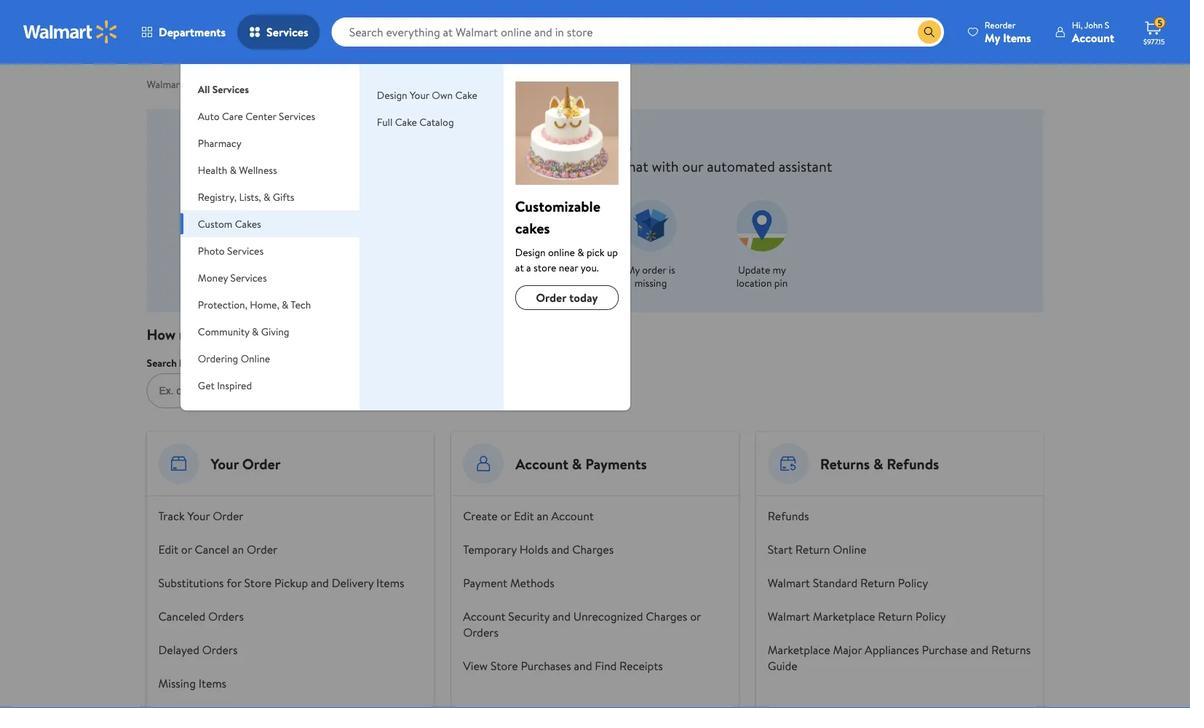 Task type: locate. For each thing, give the bounding box(es) containing it.
start return online
[[768, 542, 867, 558]]

return up appliances
[[878, 609, 913, 625]]

store
[[534, 260, 557, 274]]

custom cakes
[[198, 217, 261, 231]]

1 horizontal spatial charges
[[646, 609, 688, 625]]

0 horizontal spatial my
[[626, 263, 640, 277]]

a right choose
[[409, 156, 416, 176]]

temporary
[[463, 542, 517, 558]]

0 horizontal spatial design
[[377, 88, 407, 102]]

2 vertical spatial return
[[878, 609, 913, 625]]

my for order
[[532, 263, 545, 277]]

0 vertical spatial policy
[[898, 575, 928, 591]]

online down community & giving
[[241, 351, 270, 365]]

0 horizontal spatial an
[[232, 542, 244, 558]]

0 vertical spatial john
[[1085, 19, 1103, 31]]

items right missing
[[199, 676, 227, 692]]

purchases
[[521, 658, 571, 674]]

delivery
[[332, 575, 374, 591]]

1 vertical spatial center
[[246, 109, 276, 123]]

0 horizontal spatial john
[[577, 130, 613, 155]]

1 horizontal spatial returns
[[992, 642, 1031, 658]]

services up protection, home, & tech on the left
[[230, 270, 267, 285]]

my inside my order is missing
[[626, 263, 640, 277]]

order left the is
[[642, 263, 666, 277]]

1 vertical spatial return
[[861, 575, 895, 591]]

items right delivery
[[376, 575, 404, 591]]

john
[[1085, 19, 1103, 31], [577, 130, 613, 155]]

help left topics
[[179, 356, 198, 370]]

temporary holds and charges link
[[463, 542, 614, 558]]

0 vertical spatial online
[[241, 351, 270, 365]]

store right for
[[244, 575, 272, 591]]

services inside 'dropdown button'
[[279, 109, 315, 123]]

2 vertical spatial your
[[188, 508, 210, 524]]

orders down canceled orders 'link'
[[202, 642, 238, 658]]

1 vertical spatial my
[[626, 263, 640, 277]]

auto care center services button
[[180, 103, 360, 130]]

and right 'purchase'
[[971, 642, 989, 658]]

near
[[559, 260, 578, 274]]

edit up the substitutions
[[158, 542, 178, 558]]

1 horizontal spatial store
[[491, 658, 518, 674]]

my order is missing
[[626, 263, 675, 290]]

substitutions for store pickup and delivery items
[[158, 575, 404, 591]]

charges up receipts on the bottom
[[646, 609, 688, 625]]

guide
[[768, 658, 798, 674]]

0 horizontal spatial items
[[199, 676, 227, 692]]

1 horizontal spatial refunds
[[887, 454, 939, 474]]

2 order from the left
[[642, 263, 666, 277]]

pin
[[775, 276, 788, 290]]

center right help
[[223, 77, 254, 91]]

edit or cancel an order link
[[158, 542, 278, 558]]

catalog
[[420, 115, 454, 129]]

help up ordering online
[[230, 324, 257, 344]]

order down online
[[548, 263, 572, 277]]

services for all services
[[212, 82, 249, 96]]

today
[[569, 290, 598, 306]]

items left hi,
[[1003, 29, 1031, 46]]

return for marketplace
[[878, 609, 913, 625]]

your up track your order link
[[211, 454, 239, 474]]

my
[[532, 263, 545, 277], [773, 263, 786, 277]]

marketplace major appliances purchase and returns guide
[[768, 642, 1031, 674]]

charges right holds
[[572, 542, 614, 558]]

cakes
[[235, 217, 261, 231]]

cake right own on the left of page
[[455, 88, 477, 102]]

0 vertical spatial return
[[796, 542, 830, 558]]

track inside track my order link
[[507, 263, 530, 277]]

0 horizontal spatial a
[[409, 156, 416, 176]]

walmart marketplace return policy link
[[768, 609, 946, 625]]

design
[[377, 88, 407, 102], [515, 245, 546, 259]]

and right security
[[553, 609, 571, 625]]

help
[[420, 156, 447, 176], [230, 324, 257, 344], [179, 356, 198, 370]]

2 my from the left
[[773, 263, 786, 277]]

order
[[548, 263, 572, 277], [642, 263, 666, 277]]

1 vertical spatial policy
[[916, 609, 946, 625]]

0 horizontal spatial returns
[[820, 454, 870, 474]]

0 horizontal spatial cake
[[395, 115, 417, 129]]

auto care center services
[[198, 109, 315, 123]]

1 my from the left
[[532, 263, 545, 277]]

customizable
[[515, 196, 601, 216]]

john inside hi john s, choose a help topic, get quick answers or chat with our automated assistant
[[577, 130, 613, 155]]

a inside hi john s, choose a help topic, get quick answers or chat with our automated assistant
[[409, 156, 416, 176]]

1 horizontal spatial order
[[642, 263, 666, 277]]

1 horizontal spatial a
[[526, 260, 531, 274]]

my for location
[[773, 263, 786, 277]]

return right start
[[796, 542, 830, 558]]

cakes
[[515, 218, 550, 238]]

get
[[198, 378, 215, 392]]

design up at
[[515, 245, 546, 259]]

and inside marketplace major appliances purchase and returns guide
[[971, 642, 989, 658]]

0 vertical spatial walmart
[[147, 77, 184, 91]]

orders up view
[[463, 625, 499, 641]]

and right holds
[[551, 542, 570, 558]]

marketplace major appliances purchase and returns guide link
[[768, 642, 1031, 674]]

None search field
[[147, 324, 515, 408]]

0 vertical spatial charges
[[572, 542, 614, 558]]

design up full
[[377, 88, 407, 102]]

major
[[833, 642, 862, 658]]

orders down for
[[208, 609, 244, 625]]

0 horizontal spatial my
[[532, 263, 545, 277]]

edit up holds
[[514, 508, 534, 524]]

find
[[595, 658, 617, 674]]

track up edit or cancel an order "link"
[[158, 508, 185, 524]]

0 horizontal spatial store
[[244, 575, 272, 591]]

Ex. cancellations, where's my order? search field
[[147, 373, 515, 408]]

marketplace
[[813, 609, 875, 625], [768, 642, 830, 658]]

an up temporary holds and charges
[[537, 508, 549, 524]]

1 horizontal spatial your
[[211, 454, 239, 474]]

marketplace up major
[[813, 609, 875, 625]]

custom cakes image
[[515, 82, 619, 185]]

up
[[607, 245, 618, 259]]

services for money services
[[230, 270, 267, 285]]

services inside dropdown button
[[230, 270, 267, 285]]

my right update
[[773, 263, 786, 277]]

services inside dropdown button
[[227, 244, 264, 258]]

1 horizontal spatial help
[[230, 324, 257, 344]]

0 horizontal spatial track
[[158, 508, 185, 524]]

a right at
[[526, 260, 531, 274]]

account down payment
[[463, 609, 506, 625]]

my right search icon
[[985, 29, 1000, 46]]

services up "pharmacy" dropdown button
[[279, 109, 315, 123]]

your up "cancel"
[[188, 508, 210, 524]]

Search search field
[[332, 17, 944, 47]]

location
[[737, 276, 772, 290]]

departments
[[159, 24, 226, 40]]

0 horizontal spatial online
[[241, 351, 270, 365]]

1 vertical spatial edit
[[158, 542, 178, 558]]

hi john s, choose a help topic, get quick answers or chat with our automated assistant
[[358, 130, 832, 176]]

0 vertical spatial help
[[420, 156, 447, 176]]

help inside hi john s, choose a help topic, get quick answers or chat with our automated assistant
[[420, 156, 447, 176]]

health & wellness button
[[180, 157, 360, 183]]

marketplace inside marketplace major appliances purchase and returns guide
[[768, 642, 830, 658]]

0 vertical spatial refunds
[[887, 454, 939, 474]]

1 vertical spatial cake
[[395, 115, 417, 129]]

my
[[985, 29, 1000, 46], [626, 263, 640, 277]]

policy up walmart marketplace return policy on the right bottom
[[898, 575, 928, 591]]

an right "cancel"
[[232, 542, 244, 558]]

2 horizontal spatial items
[[1003, 29, 1031, 46]]

services
[[267, 24, 308, 40], [212, 82, 249, 96], [279, 109, 315, 123], [227, 244, 264, 258], [230, 270, 267, 285]]

john left s
[[1085, 19, 1103, 31]]

temporary holds and charges
[[463, 542, 614, 558]]

0 horizontal spatial order
[[548, 263, 572, 277]]

0 vertical spatial design
[[377, 88, 407, 102]]

purchase
[[922, 642, 968, 658]]

my left the is
[[626, 263, 640, 277]]

marketplace left major
[[768, 642, 830, 658]]

walmart up guide
[[768, 609, 810, 625]]

1 vertical spatial design
[[515, 245, 546, 259]]

1 horizontal spatial an
[[537, 508, 549, 524]]

1 vertical spatial marketplace
[[768, 642, 830, 658]]

2 vertical spatial walmart
[[768, 609, 810, 625]]

and right "pickup" on the bottom left of page
[[311, 575, 329, 591]]

my inside 'update my location pin'
[[773, 263, 786, 277]]

1 horizontal spatial my
[[985, 29, 1000, 46]]

0 horizontal spatial your
[[188, 508, 210, 524]]

online up walmart standard return policy
[[833, 542, 867, 558]]

0 vertical spatial a
[[409, 156, 416, 176]]

1 vertical spatial charges
[[646, 609, 688, 625]]

your for order
[[188, 508, 210, 524]]

walmart for walmart marketplace return policy
[[768, 609, 810, 625]]

1 vertical spatial a
[[526, 260, 531, 274]]

1 vertical spatial john
[[577, 130, 613, 155]]

customizable cakes design online & pick up at a store near you.
[[515, 196, 618, 274]]

1 vertical spatial track
[[158, 508, 185, 524]]

0 vertical spatial cake
[[455, 88, 477, 102]]

1 horizontal spatial track
[[507, 263, 530, 277]]

pick
[[587, 245, 605, 259]]

1 horizontal spatial my
[[773, 263, 786, 277]]

account inside account security and unrecognized charges or orders
[[463, 609, 506, 625]]

automated
[[707, 156, 775, 176]]

1 horizontal spatial items
[[376, 575, 404, 591]]

1 horizontal spatial cake
[[455, 88, 477, 102]]

policy up 'purchase'
[[916, 609, 946, 625]]

walmart down start
[[768, 575, 810, 591]]

2 vertical spatial items
[[199, 676, 227, 692]]

orders for canceled orders
[[208, 609, 244, 625]]

items inside reorder my items
[[1003, 29, 1031, 46]]

your left own on the left of page
[[410, 88, 429, 102]]

1 horizontal spatial john
[[1085, 19, 1103, 31]]

1 horizontal spatial online
[[833, 542, 867, 558]]

services down cakes
[[227, 244, 264, 258]]

missing items
[[158, 676, 227, 692]]

track left store
[[507, 263, 530, 277]]

ordering online button
[[180, 345, 360, 372]]

pharmacy button
[[180, 130, 360, 157]]

0 vertical spatial edit
[[514, 508, 534, 524]]

get inspired
[[198, 378, 252, 392]]

registry,
[[198, 190, 237, 204]]

walmart link
[[147, 77, 184, 91]]

0 vertical spatial track
[[507, 263, 530, 277]]

returns inside marketplace major appliances purchase and returns guide
[[992, 642, 1031, 658]]

walmart left all
[[147, 77, 184, 91]]

john inside 'hi, john s account'
[[1085, 19, 1103, 31]]

update my location pin link
[[724, 188, 800, 292]]

track for track your order
[[158, 508, 185, 524]]

1 horizontal spatial design
[[515, 245, 546, 259]]

payment
[[463, 575, 507, 591]]

0 vertical spatial an
[[537, 508, 549, 524]]

0 vertical spatial items
[[1003, 29, 1031, 46]]

tech
[[291, 297, 311, 312]]

services up all services link on the left of the page
[[267, 24, 308, 40]]

1 vertical spatial returns
[[992, 642, 1031, 658]]

for
[[227, 575, 242, 591]]

john left s,
[[577, 130, 613, 155]]

2 horizontal spatial your
[[410, 88, 429, 102]]

0 horizontal spatial refunds
[[768, 508, 809, 524]]

track your order
[[158, 508, 244, 524]]

2 horizontal spatial help
[[420, 156, 447, 176]]

canceled
[[158, 609, 206, 625]]

1 vertical spatial store
[[491, 658, 518, 674]]

returns & refunds
[[820, 454, 939, 474]]

health & wellness
[[198, 163, 277, 177]]

giving
[[261, 324, 289, 339]]

0 horizontal spatial help
[[179, 356, 198, 370]]

my right at
[[532, 263, 545, 277]]

methods
[[510, 575, 555, 591]]

an
[[537, 508, 549, 524], [232, 542, 244, 558]]

payment methods
[[463, 575, 555, 591]]

walmart image
[[23, 20, 118, 44]]

search
[[147, 356, 177, 370]]

delayed
[[158, 642, 199, 658]]

view store purchases and find receipts
[[463, 658, 663, 674]]

0 horizontal spatial edit
[[158, 542, 178, 558]]

store right view
[[491, 658, 518, 674]]

0 vertical spatial your
[[410, 88, 429, 102]]

full cake catalog link
[[377, 115, 454, 129]]

canceled orders link
[[158, 609, 244, 625]]

1 vertical spatial walmart
[[768, 575, 810, 591]]

orders
[[208, 609, 244, 625], [463, 625, 499, 641], [202, 642, 238, 658]]

returns
[[820, 454, 870, 474], [992, 642, 1031, 658]]

center right 'care'
[[246, 109, 276, 123]]

services right all
[[212, 82, 249, 96]]

topic,
[[450, 156, 486, 176]]

charges inside account security and unrecognized charges or orders
[[646, 609, 688, 625]]

2 vertical spatial help
[[179, 356, 198, 370]]

missing
[[635, 276, 667, 290]]

cake right full
[[395, 115, 417, 129]]

0 vertical spatial my
[[985, 29, 1000, 46]]

$977.15
[[1144, 36, 1165, 46]]

own
[[432, 88, 453, 102]]

1 vertical spatial an
[[232, 542, 244, 558]]

community & giving button
[[180, 318, 360, 345]]

help left topic,
[[420, 156, 447, 176]]

0 vertical spatial store
[[244, 575, 272, 591]]

return up walmart marketplace return policy on the right bottom
[[861, 575, 895, 591]]



Task type: vqa. For each thing, say whether or not it's contained in the screenshot.
topmost Track
yes



Task type: describe. For each thing, give the bounding box(es) containing it.
online inside dropdown button
[[241, 351, 270, 365]]

track for track my order
[[507, 263, 530, 277]]

at
[[515, 260, 524, 274]]

payment methods link
[[463, 575, 555, 591]]

order today link
[[515, 285, 619, 310]]

home,
[[250, 297, 279, 312]]

substitutions for store pickup and delivery items link
[[158, 575, 404, 591]]

& inside customizable cakes design online & pick up at a store near you.
[[577, 245, 584, 259]]

with
[[652, 156, 679, 176]]

chat
[[621, 156, 649, 176]]

our
[[682, 156, 704, 176]]

order inside my order is missing
[[642, 263, 666, 277]]

assistant
[[779, 156, 832, 176]]

registry, lists, & gifts
[[198, 190, 294, 204]]

walmart for walmart standard return policy
[[768, 575, 810, 591]]

account security and unrecognized charges or orders link
[[463, 609, 701, 641]]

walmart standard return policy
[[768, 575, 928, 591]]

orders inside account security and unrecognized charges or orders
[[463, 625, 499, 641]]

community
[[198, 324, 250, 339]]

pharmacy
[[198, 136, 242, 150]]

missing items link
[[158, 676, 227, 692]]

create or edit an account link
[[463, 508, 594, 524]]

my inside reorder my items
[[985, 29, 1000, 46]]

1 vertical spatial online
[[833, 542, 867, 558]]

orders for delayed orders
[[202, 642, 238, 658]]

0 vertical spatial returns
[[820, 454, 870, 474]]

s,
[[618, 130, 632, 155]]

0 horizontal spatial charges
[[572, 542, 614, 558]]

1 horizontal spatial edit
[[514, 508, 534, 524]]

order today
[[536, 290, 598, 306]]

and left find
[[574, 658, 592, 674]]

inspired
[[217, 378, 252, 392]]

account security and unrecognized charges or orders
[[463, 609, 701, 641]]

update
[[738, 263, 770, 277]]

money services button
[[180, 264, 360, 291]]

delayed orders
[[158, 642, 238, 658]]

services for photo services
[[227, 244, 264, 258]]

all
[[198, 82, 210, 96]]

we
[[208, 324, 226, 344]]

1 vertical spatial your
[[211, 454, 239, 474]]

search image
[[491, 385, 503, 397]]

answers
[[551, 156, 601, 176]]

start
[[768, 542, 793, 558]]

0 vertical spatial center
[[223, 77, 254, 91]]

walmart for walmart
[[147, 77, 184, 91]]

john for hi,
[[1085, 19, 1103, 31]]

search help topics
[[147, 356, 228, 370]]

edit or cancel an order
[[158, 542, 278, 558]]

receipts
[[620, 658, 663, 674]]

center inside auto care center services 'dropdown button'
[[246, 109, 276, 123]]

track your order link
[[158, 508, 244, 524]]

wellness
[[239, 163, 277, 177]]

full
[[377, 115, 393, 129]]

0 vertical spatial marketplace
[[813, 609, 875, 625]]

care
[[222, 109, 243, 123]]

policy for walmart marketplace return policy
[[916, 609, 946, 625]]

1 order from the left
[[548, 263, 572, 277]]

how may we help you?
[[147, 324, 290, 344]]

photo services
[[198, 244, 264, 258]]

john for hi
[[577, 130, 613, 155]]

registry, lists, & gifts button
[[180, 183, 360, 210]]

track my order
[[507, 263, 572, 277]]

help center
[[199, 77, 254, 91]]

protection, home, & tech
[[198, 297, 311, 312]]

return for standard
[[861, 575, 895, 591]]

delayed orders link
[[158, 642, 238, 658]]

Walmart Site-Wide search field
[[332, 17, 944, 47]]

quick
[[514, 156, 547, 176]]

standard
[[813, 575, 858, 591]]

your for own
[[410, 88, 429, 102]]

reorder
[[985, 19, 1016, 31]]

appliances
[[865, 642, 919, 658]]

reorder my items
[[985, 19, 1031, 46]]

an for order
[[232, 542, 244, 558]]

1 vertical spatial items
[[376, 575, 404, 591]]

account up create or edit an account
[[516, 454, 569, 474]]

start return online link
[[768, 542, 867, 558]]

track my order link
[[501, 188, 578, 292]]

1 vertical spatial refunds
[[768, 508, 809, 524]]

create or edit an account
[[463, 508, 594, 524]]

hi
[[556, 130, 573, 155]]

design inside customizable cakes design online & pick up at a store near you.
[[515, 245, 546, 259]]

or inside hi john s, choose a help topic, get quick answers or chat with our automated assistant
[[604, 156, 618, 176]]

protection,
[[198, 297, 247, 312]]

account left $977.15
[[1072, 29, 1115, 46]]

protection, home, & tech button
[[180, 291, 360, 318]]

full cake catalog
[[377, 115, 454, 129]]

view
[[463, 658, 488, 674]]

holds
[[520, 542, 549, 558]]

custom
[[198, 217, 233, 231]]

cancel
[[195, 542, 229, 558]]

your order
[[211, 454, 281, 474]]

1 vertical spatial help
[[230, 324, 257, 344]]

walmart marketplace return policy
[[768, 609, 946, 625]]

an for account
[[537, 508, 549, 524]]

ordering online
[[198, 351, 270, 365]]

view store purchases and find receipts link
[[463, 658, 663, 674]]

custom cakes button
[[180, 210, 360, 237]]

gifts
[[273, 190, 294, 204]]

5
[[1158, 17, 1163, 29]]

account up temporary holds and charges
[[551, 508, 594, 524]]

help
[[199, 77, 220, 91]]

lists,
[[239, 190, 261, 204]]

refunds link
[[768, 508, 809, 524]]

may
[[179, 324, 205, 344]]

payments
[[585, 454, 647, 474]]

canceled orders
[[158, 609, 244, 625]]

services button
[[237, 15, 320, 50]]

or inside account security and unrecognized charges or orders
[[690, 609, 701, 625]]

policy for walmart standard return policy
[[898, 575, 928, 591]]

unrecognized
[[574, 609, 643, 625]]

design your own cake
[[377, 88, 477, 102]]

choose
[[358, 156, 406, 176]]

search icon image
[[924, 26, 935, 38]]

my order is missing link
[[613, 188, 689, 292]]

security
[[508, 609, 550, 625]]

a inside customizable cakes design online & pick up at a store near you.
[[526, 260, 531, 274]]

money services
[[198, 270, 267, 285]]

none search field containing how may we help you?
[[147, 324, 515, 408]]

services inside popup button
[[267, 24, 308, 40]]

health
[[198, 163, 227, 177]]

substitutions
[[158, 575, 224, 591]]

and inside account security and unrecognized charges or orders
[[553, 609, 571, 625]]



